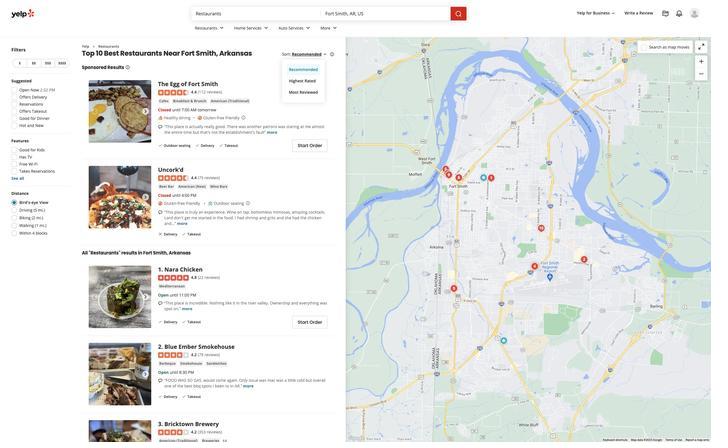 Task type: vqa. For each thing, say whether or not it's contained in the screenshot.
Rating element for Vines
no



Task type: describe. For each thing, give the bounding box(es) containing it.
bricktown
[[165, 421, 194, 429]]

delivery for 16 close v2 image
[[164, 232, 177, 237]]

2 had from the left
[[293, 216, 300, 221]]

bricktown brewery image
[[442, 168, 454, 179]]

tomorrow
[[198, 107, 216, 113]]

1 horizontal spatial smith,
[[196, 49, 218, 58]]

order for delivery
[[310, 143, 322, 149]]

search as map moves
[[650, 44, 690, 50]]

4
[[32, 231, 35, 236]]

previous image for uncork'd
[[91, 194, 98, 201]]

restaurants inside business categories element
[[195, 25, 217, 31]]

beer bar
[[159, 184, 174, 189]]

wine bars
[[210, 184, 228, 189]]

again.
[[227, 378, 238, 384]]

write a review
[[625, 10, 654, 16]]

. for 2
[[161, 343, 163, 351]]

sandwiches
[[207, 362, 227, 367]]

good for good for dinner
[[19, 116, 30, 121]]

was
[[178, 378, 186, 384]]

10
[[96, 49, 103, 58]]

nara
[[165, 266, 179, 274]]

"this inside the "this place is incredible. nothing like it in the river valley. ownership and everything was spot on."
[[164, 301, 173, 306]]

1 vertical spatial seating
[[231, 201, 244, 206]]

4.4 for uncork'd
[[191, 175, 197, 181]]

next image for 1 . nara chicken
[[142, 294, 149, 301]]

terms of use
[[666, 439, 683, 442]]

open for 1
[[158, 293, 169, 298]]

16 chevron down v2 image
[[323, 52, 328, 57]]

fi
[[35, 162, 38, 167]]

(112
[[198, 89, 206, 95]]

open for 2
[[158, 370, 169, 376]]

more for experience.
[[177, 221, 188, 227]]

more link for good.
[[267, 130, 278, 135]]

biking (2 mi.)
[[19, 215, 43, 221]]

would
[[203, 378, 215, 384]]

Find text field
[[196, 11, 317, 17]]

spots
[[202, 384, 212, 389]]

search image
[[456, 10, 462, 17]]

keyboard
[[604, 439, 615, 442]]

free for the leftmost 16 gluten free v2 image
[[178, 201, 185, 206]]

open now 2:32 pm
[[19, 87, 55, 93]]

reviews) down smith at left top
[[207, 89, 222, 95]]

actually
[[189, 124, 203, 129]]

0 vertical spatial reservations
[[19, 102, 43, 107]]

pm for open now 2:32 pm
[[49, 87, 55, 93]]

pizza hut image
[[478, 172, 490, 184]]

an
[[199, 210, 203, 215]]

previous image for the egg of fort smith
[[91, 108, 98, 115]]

but inside "food was so gas, would come again. only issue was mac was a little cold but overall one of the best bbq spots i been to in ar."
[[306, 378, 312, 384]]

0 vertical spatial outdoor
[[164, 143, 178, 148]]

start order link for delivery
[[293, 140, 328, 152]]

mac
[[268, 378, 276, 384]]

place inside the "this place is incredible. nothing like it in the river valley. ownership and everything was spot on."
[[174, 301, 184, 306]]

near
[[164, 49, 180, 58]]

start order for delivery
[[298, 143, 322, 149]]

results
[[121, 250, 137, 257]]

(1
[[35, 223, 38, 229]]

christina o. image
[[690, 8, 700, 18]]

bar
[[168, 184, 174, 189]]

barbeque
[[159, 362, 176, 367]]

driving (5 mi.)
[[19, 208, 45, 213]]

breakfast
[[173, 99, 190, 104]]

aj's oyster house image
[[454, 172, 465, 184]]

terms of use link
[[666, 439, 683, 442]]

uncork'd
[[158, 166, 184, 174]]

filters
[[11, 47, 26, 53]]

0 horizontal spatial 16 info v2 image
[[125, 65, 130, 70]]

"restaurants"
[[89, 250, 121, 257]]

ember
[[179, 343, 197, 351]]

kids
[[37, 147, 45, 153]]

nothing
[[210, 301, 225, 306]]

next image for 2 . blue ember smokehouse
[[142, 371, 149, 378]]

closed for the egg of fort smith
[[158, 107, 171, 113]]

1 vertical spatial reservations
[[31, 169, 55, 174]]

ar."
[[235, 384, 242, 389]]

services for auto services
[[289, 25, 304, 31]]

place for the egg of fort smith
[[174, 124, 184, 129]]

16 checkmark v2 image down best
[[182, 395, 187, 400]]

another
[[247, 124, 262, 129]]

0 horizontal spatial seating
[[179, 143, 191, 148]]

4.4 for the egg of fort smith
[[191, 89, 197, 95]]

neumeier's rib room image
[[444, 169, 455, 181]]

sandwiches button
[[206, 361, 228, 367]]

more link for like
[[182, 307, 193, 312]]

it
[[233, 301, 235, 306]]

i inside "this place is truly an experience. wine on tap, bottomless mimosas, amazing cocktails. lord don't get me started in the food. i had shrimp and grits and she had the chicken and…"
[[235, 216, 236, 221]]

to
[[226, 384, 229, 389]]

delivery inside group
[[32, 94, 47, 100]]

good for kids
[[19, 147, 45, 153]]

was up establishment's
[[239, 124, 246, 129]]

16 outdoor seating v2 image
[[208, 202, 213, 206]]

$$$$ button
[[55, 59, 69, 68]]

sort:
[[282, 52, 291, 57]]

16 speech v2 image for 2
[[158, 379, 163, 384]]

auto services link
[[274, 20, 316, 37]]

4.2 for brewery
[[191, 430, 197, 435]]

and…"
[[164, 221, 176, 227]]

bird's-eye view
[[19, 200, 48, 205]]

none field find
[[196, 11, 317, 17]]

home
[[234, 25, 246, 31]]

16 checkmark v2 image up ember
[[182, 320, 187, 325]]

16 checkmark v2 image down 'get'
[[182, 232, 187, 237]]

projects image
[[663, 10, 670, 17]]

0 horizontal spatial arkansas
[[169, 250, 191, 257]]

smokehouse inside button
[[180, 362, 202, 367]]

the down experience.
[[217, 216, 223, 221]]

2 vertical spatial of
[[675, 439, 677, 442]]

blue ember smokehouse image
[[89, 343, 151, 406]]

bars
[[220, 184, 228, 189]]

4.4 star rating image for the egg of fort smith
[[158, 90, 189, 96]]

get
[[185, 216, 191, 221]]

breakfast & brunch
[[173, 99, 206, 104]]

the egg of fort smith image inside the map region
[[498, 336, 510, 347]]

start order for takeout
[[298, 319, 322, 326]]

all
[[19, 176, 24, 181]]

most reviewed
[[289, 90, 318, 95]]

was left staring
[[279, 124, 286, 129]]

0 vertical spatial open
[[19, 87, 30, 93]]

16 checkmark v2 image down actually
[[195, 143, 200, 148]]

4.8 star rating image
[[158, 276, 189, 281]]

brunch
[[194, 99, 206, 104]]

is inside the "this place is incredible. nothing like it in the river valley. ownership and everything was spot on."
[[185, 301, 188, 306]]

patrons
[[263, 124, 277, 129]]

experience.
[[204, 210, 226, 215]]

0 horizontal spatial restaurants link
[[98, 44, 119, 49]]

mediterranean
[[159, 284, 185, 289]]

16 close v2 image
[[158, 232, 163, 237]]

$$$
[[45, 61, 51, 66]]

map
[[632, 439, 637, 442]]

like
[[226, 301, 232, 306]]

wine bars link
[[209, 184, 229, 190]]

blue
[[165, 343, 177, 351]]

0 horizontal spatial nara chicken image
[[89, 266, 151, 329]]

don't
[[174, 216, 184, 221]]

1 vertical spatial gluten-
[[164, 201, 178, 206]]

2 . blue ember smokehouse
[[158, 343, 235, 351]]

and down bottomless
[[260, 216, 267, 221]]

report a map error link
[[686, 439, 710, 442]]

was right mac
[[277, 378, 284, 384]]

0 horizontal spatial friendly
[[186, 201, 200, 206]]

4.2 star rating image for bricktown
[[158, 430, 189, 436]]

the down amazing
[[301, 216, 307, 221]]

beer bar link
[[158, 184, 175, 190]]

1 had from the left
[[237, 216, 244, 221]]

zoom in image
[[699, 58, 706, 65]]

me inside '"this place is actually really good. there was another patrons was staring at me almost the entire time but that's not the establishment's fault"'
[[305, 124, 311, 129]]

map for error
[[698, 439, 703, 442]]

and down mimosas,
[[277, 216, 284, 221]]

map region
[[284, 31, 712, 443]]

delivery for 16 checkmark v2 image above 3
[[164, 395, 177, 400]]

top
[[82, 49, 95, 58]]

0 vertical spatial fort
[[181, 49, 195, 58]]

fault"
[[256, 130, 266, 135]]

was inside the "this place is incredible. nothing like it in the river valley. ownership and everything was spot on."
[[320, 301, 327, 306]]

little
[[288, 378, 296, 384]]

yelp for yelp link
[[82, 44, 89, 49]]

wi-
[[29, 162, 35, 167]]

. for 1
[[161, 266, 163, 274]]

1 horizontal spatial outdoor
[[214, 201, 230, 206]]

0 horizontal spatial outdoor seating
[[164, 143, 191, 148]]

$$
[[32, 61, 36, 66]]

group containing suggested
[[10, 78, 71, 130]]

and inside the "this place is incredible. nothing like it in the river valley. ownership and everything was spot on."
[[292, 301, 299, 306]]

at
[[301, 124, 304, 129]]

in inside the "this place is incredible. nothing like it in the river valley. ownership and everything was spot on."
[[236, 301, 240, 306]]

a for report
[[695, 439, 697, 442]]

recommended for recommended dropdown button
[[292, 52, 322, 57]]

start for delivery
[[298, 143, 309, 149]]

0 horizontal spatial 16 gluten free v2 image
[[158, 202, 163, 206]]

and inside group
[[27, 123, 34, 128]]

7:00
[[182, 107, 190, 113]]

Near text field
[[326, 11, 446, 17]]

16 checkmark v2 image up 3
[[158, 395, 163, 400]]

(2
[[32, 215, 35, 221]]

more for come
[[243, 384, 254, 389]]

1 vertical spatial fort
[[188, 80, 200, 88]]

for for kids
[[31, 147, 36, 153]]

4.4 star rating image for uncork'd
[[158, 176, 189, 181]]

. for 3
[[161, 421, 163, 429]]

one
[[164, 384, 172, 389]]

the egg of fort smith link
[[158, 80, 218, 88]]

1 horizontal spatial nara chicken image
[[486, 173, 497, 184]]

16 checkmark v2 image down good.
[[219, 143, 224, 148]]

1 horizontal spatial outdoor seating
[[214, 201, 244, 206]]

hot
[[19, 123, 26, 128]]

the inside "food was so gas, would come again. only issue was mac was a little cold but overall one of the best bbq spots i been to in ar."
[[177, 384, 184, 389]]

the left entire
[[164, 130, 171, 135]]

food.
[[224, 216, 234, 221]]

1 horizontal spatial restaurants
[[120, 49, 162, 58]]

"food was so gas, would come again. only issue was mac was a little cold but overall one of the best bbq spots i been to in ar."
[[164, 378, 326, 389]]

error
[[704, 439, 710, 442]]

the inside the "this place is incredible. nothing like it in the river valley. ownership and everything was spot on."
[[241, 301, 247, 306]]

1
[[158, 266, 161, 274]]

new
[[35, 123, 44, 128]]

16 speech v2 image for 1
[[158, 302, 163, 306]]

1 horizontal spatial 16 info v2 image
[[330, 52, 335, 57]]

for for business
[[587, 10, 592, 16]]



Task type: locate. For each thing, give the bounding box(es) containing it.
3 16 speech v2 image from the top
[[158, 379, 163, 384]]

1 horizontal spatial me
[[305, 124, 311, 129]]

until for until 7:00 am tomorrow
[[172, 107, 181, 113]]

0 vertical spatial start
[[298, 143, 309, 149]]

takeout down 'get'
[[188, 232, 201, 237]]

1 horizontal spatial map
[[698, 439, 703, 442]]

recommended up highest rated
[[289, 67, 318, 72]]

(traditional)
[[228, 99, 249, 104]]

pm for open until 11:00 pm
[[190, 293, 196, 298]]

1 horizontal spatial of
[[181, 80, 187, 88]]

2 none field from the left
[[326, 11, 446, 17]]

1 4.2 star rating image from the top
[[158, 353, 189, 359]]

map for moves
[[669, 44, 677, 50]]

next image
[[142, 194, 149, 201]]

1 vertical spatial free
[[178, 201, 185, 206]]

zoom out image
[[699, 71, 706, 77]]

truly
[[189, 210, 198, 215]]

1 horizontal spatial friendly
[[226, 115, 240, 121]]

4.2 star rating image down blue
[[158, 353, 189, 359]]

2 slideshow element from the top
[[89, 166, 151, 229]]

4.4 left the (112 at the left top of the page
[[191, 89, 197, 95]]

highest rated
[[289, 78, 316, 84]]

place inside '"this place is actually really good. there was another patrons was staring at me almost the entire time but that's not the establishment's fault"'
[[174, 124, 184, 129]]

16 chevron down v2 image
[[612, 11, 616, 16]]

1 is from the top
[[185, 124, 188, 129]]

0 vertical spatial 4.2 star rating image
[[158, 353, 189, 359]]

2 previous image from the top
[[91, 194, 98, 201]]

i left been
[[213, 384, 214, 389]]

0 horizontal spatial gluten-
[[164, 201, 178, 206]]

1 vertical spatial start order link
[[293, 316, 328, 329]]

best
[[104, 49, 119, 58]]

slideshow element for closed until 4:00 pm
[[89, 166, 151, 229]]

uncork'd image
[[89, 166, 151, 229]]

arkansas
[[219, 49, 252, 58], [169, 250, 191, 257]]

0 vertical spatial american
[[211, 99, 227, 104]]

place up entire
[[174, 124, 184, 129]]

0 vertical spatial good
[[19, 116, 30, 121]]

outdoor seating down entire
[[164, 143, 191, 148]]

pm for open until 8:30 pm
[[188, 370, 194, 376]]

offers for offers takeout
[[19, 109, 31, 114]]

mi.) for driving (5 mi.)
[[38, 208, 45, 213]]

until for until 11:00 pm
[[170, 293, 178, 298]]

delivery down spot
[[164, 320, 177, 325]]

4.4 star rating image
[[158, 90, 189, 96], [158, 176, 189, 181]]

21 west end image
[[440, 164, 452, 175]]

more for good.
[[267, 130, 278, 135]]

cafes
[[159, 99, 169, 104]]

0 horizontal spatial 24 chevron down v2 image
[[218, 25, 225, 31]]

offers for offers delivery
[[19, 94, 31, 100]]

open down mediterranean link
[[158, 293, 169, 298]]

0 vertical spatial seating
[[179, 143, 191, 148]]

1 vertical spatial open
[[158, 293, 169, 298]]

3 "this from the top
[[164, 301, 173, 306]]

0 horizontal spatial of
[[173, 384, 176, 389]]

None field
[[196, 11, 317, 17], [326, 11, 446, 17]]

2 4.4 star rating image from the top
[[158, 176, 189, 181]]

the egg of fort smith image
[[89, 80, 151, 143], [498, 336, 510, 347]]

outdoor down entire
[[164, 143, 178, 148]]

i inside "food was so gas, would come again. only issue was mac was a little cold but overall one of the best bbq spots i been to in ar."
[[213, 384, 214, 389]]

1 vertical spatial is
[[185, 210, 188, 215]]

0 horizontal spatial restaurants
[[98, 44, 119, 49]]

free down closed until 4:00 pm
[[178, 201, 185, 206]]

results
[[108, 64, 124, 71]]

1 start order link from the top
[[293, 140, 328, 152]]

24 chevron down v2 image inside home services link
[[263, 25, 270, 31]]

staring
[[287, 124, 300, 129]]

1 slideshow element from the top
[[89, 80, 151, 143]]

16 checkmark v2 image up uncork'd link
[[158, 143, 163, 148]]

me right at
[[305, 124, 311, 129]]

services
[[247, 25, 262, 31], [289, 25, 304, 31]]

pm inside group
[[49, 87, 55, 93]]

0 vertical spatial recommended
[[292, 52, 322, 57]]

distance
[[11, 191, 29, 196]]

reservations up offers takeout
[[19, 102, 43, 107]]

1 previous image from the top
[[91, 108, 98, 115]]

a for write
[[637, 10, 639, 16]]

auto
[[279, 25, 288, 31]]

incredible.
[[189, 301, 209, 306]]

uncork'd image
[[530, 261, 541, 273]]

1 horizontal spatial 16 gluten free v2 image
[[198, 116, 202, 120]]

0 vertical spatial 16 speech v2 image
[[158, 125, 163, 129]]

4.2 star rating image down bricktown
[[158, 430, 189, 436]]

place inside "this place is truly an experience. wine on tap, bottomless mimosas, amazing cocktails. lord don't get me started in the food. i had shrimp and grits and she had the chicken and…"
[[174, 210, 184, 215]]

smith
[[202, 80, 218, 88]]

place
[[174, 124, 184, 129], [174, 210, 184, 215], [174, 301, 184, 306]]

16 checkmark v2 image up 2
[[158, 320, 163, 325]]

1 vertical spatial gluten-free friendly
[[164, 201, 201, 206]]

2 good from the top
[[19, 147, 30, 153]]

start order down at
[[298, 143, 322, 149]]

8:30
[[179, 370, 187, 376]]

more link for experience.
[[177, 221, 188, 227]]

calico county restaurant image
[[536, 223, 547, 234]]

delivery down 'that's'
[[201, 143, 214, 148]]

1 horizontal spatial arkansas
[[219, 49, 252, 58]]

1 vertical spatial 4.4 star rating image
[[158, 176, 189, 181]]

use
[[678, 439, 683, 442]]

0 vertical spatial previous image
[[91, 294, 98, 301]]

reviews) up sandwiches
[[205, 353, 220, 358]]

1 closed from the top
[[158, 107, 171, 113]]

restaurants
[[195, 25, 217, 31], [98, 44, 119, 49], [120, 49, 162, 58]]

2 16 speech v2 image from the top
[[158, 302, 163, 306]]

gluten- down closed until 4:00 pm
[[164, 201, 178, 206]]

next image
[[142, 108, 149, 115], [142, 294, 149, 301], [142, 371, 149, 378]]

moves
[[678, 44, 690, 50]]

0 vertical spatial map
[[669, 44, 677, 50]]

0 vertical spatial start order
[[298, 143, 322, 149]]

1 good from the top
[[19, 116, 30, 121]]

0 horizontal spatial map
[[669, 44, 677, 50]]

of left use
[[675, 439, 677, 442]]

2 4.2 star rating image from the top
[[158, 430, 189, 436]]

bottomless
[[251, 210, 272, 215]]

delivery down the one
[[164, 395, 177, 400]]

more down don't
[[177, 221, 188, 227]]

reviews) for ember
[[205, 353, 220, 358]]

0 vertical spatial a
[[637, 10, 639, 16]]

american
[[211, 99, 227, 104], [179, 184, 195, 189]]

1 vertical spatial smith,
[[153, 250, 168, 257]]

1 vertical spatial outdoor
[[214, 201, 230, 206]]

16 checkmark v2 image
[[195, 143, 200, 148], [219, 143, 224, 148], [158, 395, 163, 400], [182, 395, 187, 400]]

0 vertical spatial the egg of fort smith image
[[89, 80, 151, 143]]

1 vertical spatial recommended
[[289, 67, 318, 72]]

friendly up there
[[226, 115, 240, 121]]

1 horizontal spatial i
[[235, 216, 236, 221]]

1 start from the top
[[298, 143, 309, 149]]

seating up the on
[[231, 201, 244, 206]]

2 closed from the top
[[158, 193, 171, 198]]

arkansas up '1 . nara chicken'
[[169, 250, 191, 257]]

1 none field from the left
[[196, 11, 317, 17]]

1 vertical spatial of
[[173, 384, 176, 389]]

for down offers takeout
[[31, 116, 36, 121]]

mi.)
[[38, 208, 45, 213], [36, 215, 43, 221], [40, 223, 46, 229]]

mi.) right (1
[[40, 223, 46, 229]]

0 horizontal spatial me
[[192, 216, 197, 221]]

blocks
[[36, 231, 47, 236]]

friendly up truly at the top left of page
[[186, 201, 200, 206]]

1 horizontal spatial restaurants link
[[191, 20, 230, 37]]

4.2
[[191, 353, 197, 358], [191, 430, 197, 435]]

0 vertical spatial for
[[587, 10, 592, 16]]

1 vertical spatial good
[[19, 147, 30, 153]]

24 chevron down v2 image inside more link
[[332, 25, 339, 31]]

cafes link
[[158, 98, 170, 104]]

in inside "food was so gas, would come again. only issue was mac was a little cold but overall one of the best bbq spots i been to in ar."
[[230, 384, 234, 389]]

16 healthy dining v2 image
[[158, 116, 163, 120]]

in right results
[[138, 250, 142, 257]]

4.2 (79 reviews)
[[191, 353, 220, 358]]

good for good for kids
[[19, 147, 30, 153]]

24 chevron down v2 image left home
[[218, 25, 225, 31]]

takeout up dinner
[[32, 109, 47, 114]]

16 gluten free v2 image
[[198, 116, 202, 120], [158, 202, 163, 206]]

0 vertical spatial 4.4 star rating image
[[158, 90, 189, 96]]

driving
[[19, 208, 33, 213]]

closed down cafes link
[[158, 107, 171, 113]]

the left "river"
[[241, 301, 247, 306]]

cafes button
[[158, 98, 170, 104]]

"this for the egg of fort smith
[[164, 124, 173, 129]]

info icon image
[[241, 116, 246, 120], [241, 116, 246, 120], [246, 201, 251, 206], [246, 201, 251, 206]]

nara chicken image
[[486, 173, 497, 184], [89, 266, 151, 329]]

2 previous image from the top
[[91, 371, 98, 378]]

more down the patrons
[[267, 130, 278, 135]]

2 4.2 from the top
[[191, 430, 197, 435]]

yelp for yelp for business
[[578, 10, 586, 16]]

place for uncork'd
[[174, 210, 184, 215]]

0 horizontal spatial the egg of fort smith image
[[89, 80, 151, 143]]

1 previous image from the top
[[91, 294, 98, 301]]

3 place from the top
[[174, 301, 184, 306]]

order down everything in the bottom left of the page
[[310, 319, 322, 326]]

24 chevron down v2 image right more
[[332, 25, 339, 31]]

me inside "this place is truly an experience. wine on tap, bottomless mimosas, amazing cocktails. lord don't get me started in the food. i had shrimp and grits and she had the chicken and…"
[[192, 216, 197, 221]]

of right egg on the left of page
[[181, 80, 187, 88]]

0 vertical spatial 4.4
[[191, 89, 197, 95]]

4.2 star rating image
[[158, 353, 189, 359], [158, 430, 189, 436]]

24 chevron down v2 image for home services
[[263, 25, 270, 31]]

2 offers from the top
[[19, 109, 31, 114]]

beer
[[159, 184, 167, 189]]

start for takeout
[[298, 319, 309, 326]]

in inside "this place is truly an experience. wine on tap, bottomless mimosas, amazing cocktails. lord don't get me started in the food. i had shrimp and grits and she had the chicken and…"
[[213, 216, 216, 221]]

1 vertical spatial the egg of fort smith image
[[498, 336, 510, 347]]

more right on." in the left bottom of the page
[[182, 307, 193, 312]]

nara chicken link
[[165, 266, 203, 274]]

1 vertical spatial yelp
[[82, 44, 89, 49]]

within
[[19, 231, 31, 236]]

takeout down establishment's
[[225, 143, 238, 148]]

recommended inside button
[[289, 67, 318, 72]]

. left the nara
[[161, 266, 163, 274]]

pm for closed until 4:00 pm
[[191, 193, 197, 198]]

had down the on
[[237, 216, 244, 221]]

"this down healthy
[[164, 124, 173, 129]]

gluten-free friendly for the leftmost 16 gluten free v2 image
[[164, 201, 201, 206]]

bird's-
[[19, 200, 31, 205]]

2 vertical spatial mi.)
[[40, 223, 46, 229]]

slideshow element
[[89, 80, 151, 143], [89, 166, 151, 229], [89, 266, 151, 329], [89, 343, 151, 406]]

queen beans espresso image
[[449, 283, 460, 295]]

place up on." in the left bottom of the page
[[174, 301, 184, 306]]

is down 11:00 at bottom
[[185, 301, 188, 306]]

0 horizontal spatial i
[[213, 384, 214, 389]]

mi.) for biking (2 mi.)
[[36, 215, 43, 221]]

notifications image
[[676, 10, 683, 17]]

previous image for 2
[[91, 371, 98, 378]]

0 horizontal spatial yelp
[[82, 44, 89, 49]]

3 24 chevron down v2 image from the left
[[332, 25, 339, 31]]

0 horizontal spatial services
[[247, 25, 262, 31]]

1 . nara chicken
[[158, 266, 203, 274]]

american for american (new)
[[179, 184, 195, 189]]

delivery for 16 checkmark v2 image under actually
[[201, 143, 214, 148]]

but inside '"this place is actually really good. there was another patrons was staring at me almost the entire time but that's not the establishment's fault"'
[[193, 130, 199, 135]]

2 next image from the top
[[142, 294, 149, 301]]

1 vertical spatial 16 gluten free v2 image
[[158, 202, 163, 206]]

1 horizontal spatial but
[[306, 378, 312, 384]]

1 16 speech v2 image from the top
[[158, 125, 163, 129]]

group containing features
[[10, 138, 71, 182]]

delivery right 16 close v2 image
[[164, 232, 177, 237]]

grits
[[268, 216, 276, 221]]

american up 4:00
[[179, 184, 195, 189]]

a inside "food was so gas, would come again. only issue was mac was a little cold but overall one of the best bbq spots i been to in ar."
[[285, 378, 287, 384]]

$$ button
[[27, 59, 41, 68]]

(5
[[34, 208, 37, 213]]

start order
[[298, 143, 322, 149], [298, 319, 322, 326]]

1 vertical spatial but
[[306, 378, 312, 384]]

2 "this from the top
[[164, 210, 173, 215]]

16 chevron right v2 image
[[92, 44, 96, 49]]

0 vertical spatial but
[[193, 130, 199, 135]]

4.8
[[191, 275, 197, 281]]

fort
[[181, 49, 195, 58], [188, 80, 200, 88], [143, 250, 152, 257]]

0 horizontal spatial outdoor
[[164, 143, 178, 148]]

place up don't
[[174, 210, 184, 215]]

4.4 left (75
[[191, 175, 197, 181]]

recommended button
[[287, 64, 321, 76]]

1 4.4 from the top
[[191, 89, 197, 95]]

0 horizontal spatial none field
[[196, 11, 317, 17]]

the down good.
[[219, 130, 225, 135]]

0 vertical spatial i
[[235, 216, 236, 221]]

everything
[[300, 301, 319, 306]]

is inside '"this place is actually really good. there was another patrons was staring at me almost the entire time but that's not the establishment's fault"'
[[185, 124, 188, 129]]

keyboard shortcuts
[[604, 439, 628, 442]]

2 is from the top
[[185, 210, 188, 215]]

friendly
[[226, 115, 240, 121], [186, 201, 200, 206]]

&
[[191, 99, 193, 104]]

chicken
[[180, 266, 203, 274]]

0 vertical spatial smith,
[[196, 49, 218, 58]]

until
[[172, 107, 181, 113], [172, 193, 181, 198], [170, 293, 178, 298], [170, 370, 178, 376]]

bbq
[[194, 384, 201, 389]]

delivery
[[32, 94, 47, 100], [201, 143, 214, 148], [164, 232, 177, 237], [164, 320, 177, 325], [164, 395, 177, 400]]

None search field
[[191, 7, 468, 20]]

open until 8:30 pm
[[158, 370, 194, 376]]

previous image
[[91, 108, 98, 115], [91, 194, 98, 201]]

none field near
[[326, 11, 446, 17]]

lord
[[164, 216, 173, 221]]

a inside the write a review link
[[637, 10, 639, 16]]

in down experience.
[[213, 216, 216, 221]]

2 horizontal spatial restaurants
[[195, 25, 217, 31]]

0 vertical spatial next image
[[142, 108, 149, 115]]

barbeque button
[[158, 361, 177, 367]]

1 horizontal spatial services
[[289, 25, 304, 31]]

is for uncork'd
[[185, 210, 188, 215]]

1 vertical spatial start order
[[298, 319, 322, 326]]

1 vertical spatial previous image
[[91, 371, 98, 378]]

16 speech v2 image
[[158, 211, 163, 215]]

0 vertical spatial "this
[[164, 124, 173, 129]]

on."
[[174, 307, 181, 312]]

user actions element
[[573, 7, 708, 42]]

1 . from the top
[[161, 266, 163, 274]]

so
[[188, 378, 193, 384]]

of right the one
[[173, 384, 176, 389]]

more
[[321, 25, 331, 31]]

"food
[[164, 378, 177, 384]]

see all
[[11, 176, 24, 181]]

1 "this from the top
[[164, 124, 173, 129]]

. left blue
[[161, 343, 163, 351]]

16 speech v2 image
[[158, 125, 163, 129], [158, 302, 163, 306], [158, 379, 163, 384]]

reservations down fi
[[31, 169, 55, 174]]

"this
[[164, 124, 173, 129], [164, 210, 173, 215], [164, 301, 173, 306]]

services left 24 chevron down v2 image
[[289, 25, 304, 31]]

recommended up recommended button
[[292, 52, 322, 57]]

uncork'd image
[[530, 261, 541, 273]]

16 info v2 image
[[330, 52, 335, 57], [125, 65, 130, 70]]

of
[[181, 80, 187, 88], [173, 384, 176, 389], [675, 439, 677, 442]]

1 offers from the top
[[19, 94, 31, 100]]

a right write
[[637, 10, 639, 16]]

yelp link
[[82, 44, 89, 49]]

4.4 star rating image down egg on the left of page
[[158, 90, 189, 96]]

free for 16 gluten free v2 image to the right
[[217, 115, 225, 121]]

4.2 for ember
[[191, 353, 197, 358]]

for inside button
[[587, 10, 592, 16]]

map data ©2023 google
[[632, 439, 663, 442]]

1 vertical spatial restaurants link
[[98, 44, 119, 49]]

2:32
[[40, 87, 48, 93]]

"this place is actually really good. there was another patrons was staring at me almost the entire time but that's not the establishment's fault"
[[164, 124, 325, 135]]

on
[[237, 210, 242, 215]]

2 vertical spatial fort
[[143, 250, 152, 257]]

2 vertical spatial place
[[174, 301, 184, 306]]

open down barbeque 'link'
[[158, 370, 169, 376]]

0 vertical spatial place
[[174, 124, 184, 129]]

for for dinner
[[31, 116, 36, 121]]

more down only on the bottom
[[243, 384, 254, 389]]

establishment's
[[226, 130, 255, 135]]

takeout
[[32, 109, 47, 114], [225, 143, 238, 148], [188, 232, 201, 237], [188, 320, 201, 325], [188, 395, 201, 400]]

2 order from the top
[[310, 319, 322, 326]]

yelp left business
[[578, 10, 586, 16]]

1 services from the left
[[247, 25, 262, 31]]

16 speech v2 image down 16 healthy dining v2 icon
[[158, 125, 163, 129]]

recommended for recommended button
[[289, 67, 318, 72]]

option group
[[10, 191, 71, 238]]

©2023
[[644, 439, 653, 442]]

open until 11:00 pm
[[158, 293, 196, 298]]

. left bricktown
[[161, 421, 163, 429]]

takeout down bbq
[[188, 395, 201, 400]]

american up tomorrow
[[211, 99, 227, 104]]

in right to
[[230, 384, 234, 389]]

slideshow element for closed until 7:00 am tomorrow
[[89, 80, 151, 143]]

24 chevron down v2 image
[[218, 25, 225, 31], [263, 25, 270, 31], [332, 25, 339, 31]]

1 horizontal spatial gluten-free friendly
[[203, 115, 240, 121]]

american for american (traditional)
[[211, 99, 227, 104]]

american (new) link
[[177, 184, 207, 190]]

"this up spot
[[164, 301, 173, 306]]

2 . from the top
[[161, 343, 163, 351]]

2 services from the left
[[289, 25, 304, 31]]

"this inside '"this place is actually really good. there was another patrons was staring at me almost the entire time but that's not the establishment's fault"'
[[164, 124, 173, 129]]

outdoor up experience.
[[214, 201, 230, 206]]

"this for uncork'd
[[164, 210, 173, 215]]

closed until 7:00 am tomorrow
[[158, 107, 216, 113]]

american inside button
[[211, 99, 227, 104]]

3 slideshow element from the top
[[89, 266, 151, 329]]

option group containing distance
[[10, 191, 71, 238]]

until for until 4:00 pm
[[172, 193, 181, 198]]

2 vertical spatial "this
[[164, 301, 173, 306]]

start order down everything in the bottom left of the page
[[298, 319, 322, 326]]

1 vertical spatial next image
[[142, 294, 149, 301]]

services inside auto services link
[[289, 25, 304, 31]]

3 is from the top
[[185, 301, 188, 306]]

24 chevron down v2 image for more
[[332, 25, 339, 31]]

services for home services
[[247, 25, 262, 31]]

breakfast & brunch link
[[172, 98, 208, 104]]

more for like
[[182, 307, 193, 312]]

dinner
[[37, 116, 50, 121]]

for left business
[[587, 10, 592, 16]]

2 start order from the top
[[298, 319, 322, 326]]

wine inside "this place is truly an experience. wine on tap, bottomless mimosas, amazing cocktails. lord don't get me started in the food. i had shrimp and grits and she had the chicken and…"
[[227, 210, 236, 215]]

until down mediterranean button
[[170, 293, 178, 298]]

reviews) down "brewery"
[[207, 430, 222, 435]]

2 vertical spatial open
[[158, 370, 169, 376]]

1 vertical spatial 4.2
[[191, 430, 197, 435]]

1 horizontal spatial yelp
[[578, 10, 586, 16]]

open
[[19, 87, 30, 93], [158, 293, 169, 298], [158, 370, 169, 376]]

0 vertical spatial friendly
[[226, 115, 240, 121]]

reviews) for chicken
[[205, 275, 220, 281]]

4 slideshow element from the top
[[89, 343, 151, 406]]

4.4 star rating image up bar
[[158, 176, 189, 181]]

0 vertical spatial free
[[217, 115, 225, 121]]

reviews) for brewery
[[207, 430, 222, 435]]

16 gluten free v2 image up actually
[[198, 116, 202, 120]]

restaurants link
[[191, 20, 230, 37], [98, 44, 119, 49]]

for
[[587, 10, 592, 16], [31, 116, 36, 121], [31, 147, 36, 153]]

home services
[[234, 25, 262, 31]]

yelp for business
[[578, 10, 610, 16]]

mi.) right (5
[[38, 208, 45, 213]]

that's
[[200, 130, 211, 135]]

1 place from the top
[[174, 124, 184, 129]]

2 24 chevron down v2 image from the left
[[263, 25, 270, 31]]

but down actually
[[193, 130, 199, 135]]

2 place from the top
[[174, 210, 184, 215]]

1 4.4 star rating image from the top
[[158, 90, 189, 96]]

shortcuts
[[616, 439, 628, 442]]

1 horizontal spatial seating
[[231, 201, 244, 206]]

1 vertical spatial 16 info v2 image
[[125, 65, 130, 70]]

0 vertical spatial mi.)
[[38, 208, 45, 213]]

was left mac
[[259, 378, 267, 384]]

0 vertical spatial is
[[185, 124, 188, 129]]

24 chevron down v2 image for restaurants
[[218, 25, 225, 31]]

google image
[[347, 435, 366, 443]]

$
[[19, 61, 21, 66]]

1 vertical spatial me
[[192, 216, 197, 221]]

1 vertical spatial wine
[[227, 210, 236, 215]]

1 vertical spatial order
[[310, 319, 322, 326]]

business categories element
[[191, 20, 700, 37]]

in right it
[[236, 301, 240, 306]]

reviews) up wine bars at the top of the page
[[205, 175, 220, 181]]

4.2 star rating image for blue
[[158, 353, 189, 359]]

blue ember smokehouse image
[[579, 254, 590, 266]]

0 vertical spatial offers
[[19, 94, 31, 100]]

recommended button
[[292, 52, 328, 57]]

until up "food
[[170, 370, 178, 376]]

3 next image from the top
[[142, 371, 149, 378]]

0 vertical spatial smokehouse
[[199, 343, 235, 351]]

gluten-free friendly up good.
[[203, 115, 240, 121]]

gluten-free friendly for 16 gluten free v2 image to the right
[[203, 115, 240, 121]]

wine
[[210, 184, 219, 189], [227, 210, 236, 215]]

2 4.4 from the top
[[191, 175, 197, 181]]

previous image
[[91, 294, 98, 301], [91, 371, 98, 378]]

american inside "button"
[[179, 184, 195, 189]]

until for until 8:30 pm
[[170, 370, 178, 376]]

"this up lord
[[164, 210, 173, 215]]

1 start order from the top
[[298, 143, 322, 149]]

0 vertical spatial yelp
[[578, 10, 586, 16]]

16 speech v2 image left "food
[[158, 379, 163, 384]]

closed
[[158, 107, 171, 113], [158, 193, 171, 198]]

0 vertical spatial restaurants link
[[191, 20, 230, 37]]

16 checkmark v2 image
[[158, 143, 163, 148], [182, 232, 187, 237], [158, 320, 163, 325], [182, 320, 187, 325]]

1 next image from the top
[[142, 108, 149, 115]]

but right cold
[[306, 378, 312, 384]]

was right everything in the bottom left of the page
[[320, 301, 327, 306]]

offers down now
[[19, 94, 31, 100]]

2 vertical spatial .
[[161, 421, 163, 429]]

yelp inside button
[[578, 10, 586, 16]]

sponsored results
[[82, 64, 124, 71]]

been
[[215, 384, 225, 389]]

1 horizontal spatial american
[[211, 99, 227, 104]]

0 vertical spatial 16 gluten free v2 image
[[198, 116, 202, 120]]

group
[[696, 55, 708, 81], [10, 78, 71, 130], [10, 138, 71, 182]]

2 start order link from the top
[[293, 316, 328, 329]]

wine inside button
[[210, 184, 219, 189]]

fort right results
[[143, 250, 152, 257]]

24 chevron down v2 image
[[305, 25, 312, 31]]

0 vertical spatial nara chicken image
[[486, 173, 497, 184]]

is for the egg of fort smith
[[185, 124, 188, 129]]

more link for come
[[243, 384, 254, 389]]

3 . from the top
[[161, 421, 163, 429]]

takeout down the incredible. at the left
[[188, 320, 201, 325]]

1 4.2 from the top
[[191, 353, 197, 358]]

1 24 chevron down v2 image from the left
[[218, 25, 225, 31]]

outdoor seating up the on
[[214, 201, 244, 206]]

more link
[[267, 130, 278, 135], [177, 221, 188, 227], [182, 307, 193, 312], [243, 384, 254, 389]]

slideshow element for open until 8:30 pm
[[89, 343, 151, 406]]

(353
[[198, 430, 206, 435]]

services inside home services link
[[247, 25, 262, 31]]

expand map image
[[699, 43, 706, 50]]

start order link down at
[[293, 140, 328, 152]]

2 vertical spatial is
[[185, 301, 188, 306]]

previous image for 1
[[91, 294, 98, 301]]

0 vertical spatial gluten-
[[203, 115, 217, 121]]

more link down only on the bottom
[[243, 384, 254, 389]]

until up healthy dining
[[172, 107, 181, 113]]

2 start from the top
[[298, 319, 309, 326]]

mi.) for walking (1 mi.)
[[40, 223, 46, 229]]

closed for uncork'd
[[158, 193, 171, 198]]

slideshow element for open until 11:00 pm
[[89, 266, 151, 329]]

1 vertical spatial place
[[174, 210, 184, 215]]

1 order from the top
[[310, 143, 322, 149]]

"this inside "this place is truly an experience. wine on tap, bottomless mimosas, amazing cocktails. lord don't get me started in the food. i had shrimp and grits and she had the chicken and…"
[[164, 210, 173, 215]]

is inside "this place is truly an experience. wine on tap, bottomless mimosas, amazing cocktails. lord don't get me started in the food. i had shrimp and grits and she had the chicken and…"
[[185, 210, 188, 215]]

16 info v2 image right results
[[125, 65, 130, 70]]

order for takeout
[[310, 319, 322, 326]]

until left 4:00
[[172, 193, 181, 198]]

start order link for takeout
[[293, 316, 328, 329]]

reviewed
[[300, 90, 318, 95]]

of inside "food was so gas, would come again. only issue was mac was a little cold but overall one of the best bbq spots i been to in ar."
[[173, 384, 176, 389]]

0 horizontal spatial smith,
[[153, 250, 168, 257]]



